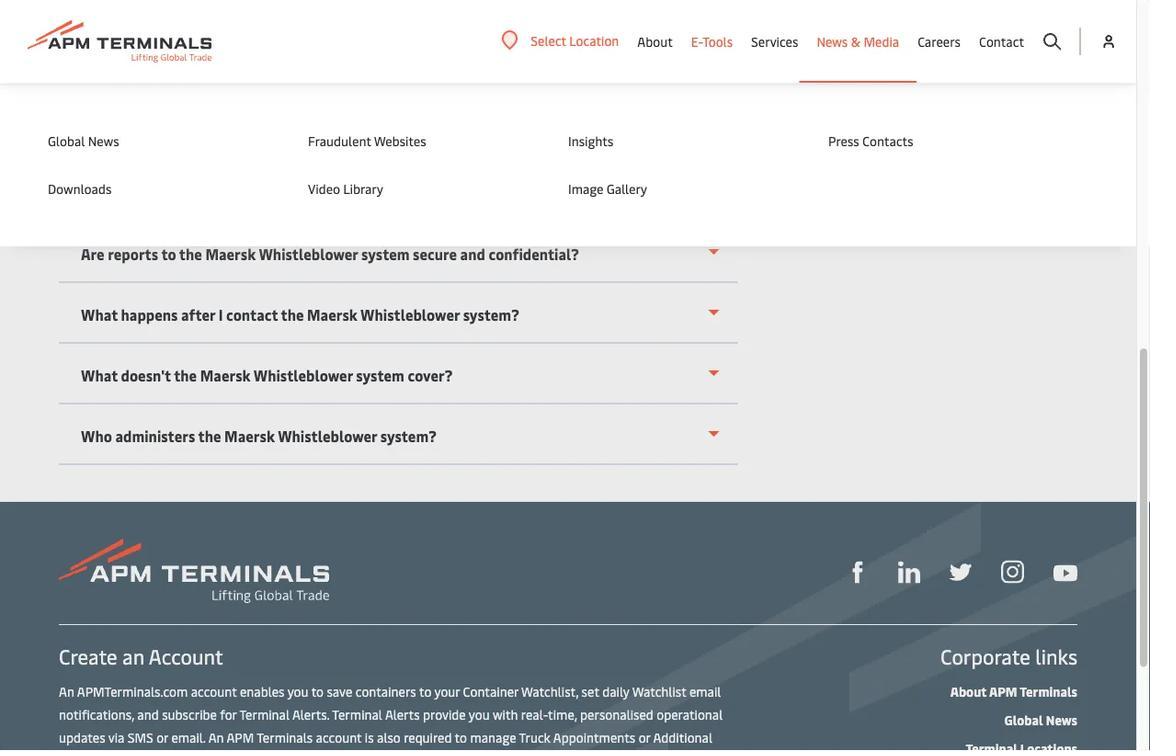 Task type: describe. For each thing, give the bounding box(es) containing it.
news & media
[[817, 33, 900, 50]]

to left your
[[419, 682, 432, 700]]

daily
[[603, 682, 630, 700]]

email.
[[171, 728, 206, 746]]

news & media button
[[817, 0, 900, 83]]

save
[[327, 682, 353, 700]]

account
[[149, 643, 223, 670]]

2 terminal from the left
[[332, 705, 383, 723]]

about apm terminals
[[951, 682, 1078, 700]]

1 vertical spatial global news link
[[1005, 711, 1078, 728]]

0 horizontal spatial account
[[191, 682, 237, 700]]

you tube link
[[1054, 560, 1078, 583]]

subscribe
[[162, 705, 217, 723]]

links
[[1036, 643, 1078, 670]]

e-tools
[[691, 33, 733, 50]]

required
[[404, 728, 452, 746]]

operational
[[657, 705, 723, 723]]

safety
[[197, 134, 238, 154]]

tools
[[703, 33, 733, 50]]

&
[[851, 33, 861, 50]]

facebook image
[[847, 561, 869, 583]]

manage
[[470, 728, 516, 746]]

trading
[[124, 12, 172, 32]]

apmterminals.com
[[77, 682, 188, 700]]

instagram link
[[1002, 559, 1025, 584]]

appointments
[[554, 728, 636, 746]]

instagram image
[[1002, 561, 1025, 584]]

0 horizontal spatial global news
[[48, 132, 119, 149]]

1 horizontal spatial terminals
[[1020, 682, 1078, 700]]

1 horizontal spatial and
[[242, 134, 266, 154]]

about apm terminals link
[[951, 682, 1078, 700]]

health,
[[148, 134, 194, 154]]

press
[[829, 132, 860, 149]]

contact
[[980, 33, 1025, 50]]

0 vertical spatial global
[[48, 132, 85, 149]]

about for about
[[638, 33, 673, 50]]

2 horizontal spatial news
[[1046, 711, 1078, 728]]

2 horizontal spatial or
[[639, 728, 651, 746]]

video
[[308, 180, 340, 197]]

1 vertical spatial an
[[208, 728, 224, 746]]

alerts.
[[292, 705, 330, 723]]

it
[[77, 73, 89, 93]]

1 vertical spatial global news
[[1005, 711, 1078, 728]]

watchlist,
[[522, 682, 579, 700]]

containers
[[356, 682, 416, 700]]

time,
[[548, 705, 577, 723]]

create an account
[[59, 643, 223, 670]]

video library link
[[308, 178, 532, 199]]

is
[[365, 728, 374, 746]]

press contacts
[[829, 132, 914, 149]]

contact button
[[980, 0, 1025, 83]]

and inside an apmterminals.com account enables you to save containers to your container watchlist, set daily watchlist email notifications, and subscribe for terminal alerts. terminal alerts provide you with real-time, personalised operational updates via sms or email. an apm terminals account is also required to manage truck appointments or addition
[[137, 705, 159, 723]]

environment
[[270, 134, 354, 154]]

shape link
[[847, 559, 869, 583]]

image gallery link
[[568, 178, 792, 199]]

container
[[463, 682, 519, 700]]

downloads link
[[48, 178, 271, 199]]

an apmterminals.com account enables you to save containers to your container watchlist, set daily watchlist email notifications, and subscribe for terminal alerts. terminal alerts provide you with real-time, personalised operational updates via sms or email. an apm terminals account is also required to manage truck appointments or addition
[[59, 682, 723, 751]]

fraudulent websites link
[[308, 131, 532, 151]]

real-
[[521, 705, 548, 723]]

1 vertical spatial news
[[88, 132, 119, 149]]

fill 44 link
[[950, 559, 972, 583]]

competition law
[[77, 43, 185, 63]]

image gallery
[[568, 180, 647, 197]]

fraudulent websites
[[308, 132, 426, 149]]

insider
[[77, 12, 121, 32]]

updates
[[59, 728, 105, 746]]



Task type: vqa. For each thing, say whether or not it's contained in the screenshot.
Safety on the left of page
yes



Task type: locate. For each thing, give the bounding box(es) containing it.
global
[[48, 132, 85, 149], [1005, 711, 1044, 728]]

0 horizontal spatial terminal
[[240, 705, 290, 723]]

account
[[191, 682, 237, 700], [316, 728, 362, 746]]

1 vertical spatial terminals
[[257, 728, 313, 746]]

terminals down links
[[1020, 682, 1078, 700]]

terminals
[[1020, 682, 1078, 700], [257, 728, 313, 746]]

an
[[59, 682, 74, 700], [208, 728, 224, 746]]

1 terminal from the left
[[240, 705, 290, 723]]

0 vertical spatial global news
[[48, 132, 119, 149]]

about left e- at the top of page
[[638, 33, 673, 50]]

about for about apm terminals
[[951, 682, 987, 700]]

1 horizontal spatial global
[[1005, 711, 1044, 728]]

global news down about apm terminals link
[[1005, 711, 1078, 728]]

e-
[[691, 33, 703, 50]]

0 vertical spatial an
[[59, 682, 74, 700]]

terminal down enables
[[240, 705, 290, 723]]

library
[[343, 180, 383, 197]]

global news link up harassment
[[48, 131, 271, 151]]

harassment
[[124, 164, 202, 184]]

account up for
[[191, 682, 237, 700]]

via
[[108, 728, 124, 746]]

0 vertical spatial you
[[288, 682, 309, 700]]

0 vertical spatial about
[[638, 33, 673, 50]]

terminal
[[240, 705, 290, 723], [332, 705, 383, 723]]

1 horizontal spatial an
[[208, 728, 224, 746]]

sexual
[[77, 164, 121, 184]]

global news link down about apm terminals link
[[1005, 711, 1078, 728]]

news inside dropdown button
[[817, 33, 848, 50]]

linkedin image
[[899, 561, 921, 583]]

video library
[[308, 180, 383, 197]]

fraudulent
[[308, 132, 371, 149]]

and up the discrimination
[[242, 134, 266, 154]]

global news link
[[48, 131, 271, 151], [1005, 711, 1078, 728]]

terminal up is at the left of page
[[332, 705, 383, 723]]

email
[[690, 682, 721, 700]]

select location
[[531, 32, 619, 49]]

1 vertical spatial global
[[1005, 711, 1044, 728]]

1 horizontal spatial apm
[[990, 682, 1018, 700]]

you up alerts.
[[288, 682, 309, 700]]

careers button
[[918, 0, 961, 83]]

threats to health, safety and environment
[[77, 134, 354, 154]]

location
[[570, 32, 619, 49]]

0 vertical spatial news
[[817, 33, 848, 50]]

watchlist
[[632, 682, 687, 700]]

to down the provide at the bottom left of the page
[[455, 728, 467, 746]]

with
[[493, 705, 518, 723]]

1 horizontal spatial terminal
[[332, 705, 383, 723]]

news up sexual
[[88, 132, 119, 149]]

0 vertical spatial apm
[[990, 682, 1018, 700]]

you down container
[[469, 705, 490, 723]]

notifications,
[[59, 705, 134, 723]]

downloads
[[48, 180, 112, 197]]

provide
[[423, 705, 466, 723]]

1 horizontal spatial or
[[205, 164, 219, 184]]

1 vertical spatial apm
[[227, 728, 254, 746]]

2 vertical spatial news
[[1046, 711, 1078, 728]]

0 horizontal spatial apm
[[227, 728, 254, 746]]

0 vertical spatial terminals
[[1020, 682, 1078, 700]]

corporate links
[[941, 643, 1078, 670]]

alerts
[[385, 705, 420, 723]]

select
[[531, 32, 566, 49]]

apm inside an apmterminals.com account enables you to save containers to your container watchlist, set daily watchlist email notifications, and subscribe for terminal alerts. terminal alerts provide you with real-time, personalised operational updates via sms or email. an apm terminals account is also required to manage truck appointments or addition
[[227, 728, 254, 746]]

or down threats to health, safety and environment
[[205, 164, 219, 184]]

press contacts link
[[829, 131, 1052, 151]]

0 vertical spatial and
[[242, 134, 266, 154]]

apm
[[990, 682, 1018, 700], [227, 728, 254, 746]]

apmt footer logo image
[[59, 539, 329, 603]]

insights link
[[568, 131, 792, 151]]

an down for
[[208, 728, 224, 746]]

1 vertical spatial about
[[951, 682, 987, 700]]

services
[[751, 33, 799, 50]]

for
[[220, 705, 237, 723]]

0 horizontal spatial news
[[88, 132, 119, 149]]

services button
[[751, 0, 799, 83]]

1 horizontal spatial you
[[469, 705, 490, 723]]

personalised
[[580, 705, 654, 723]]

about button
[[638, 0, 673, 83]]

sexual harassment or discrimination
[[77, 164, 316, 184]]

linkedin__x28_alt_x29__3_ link
[[899, 559, 921, 583]]

e-tools button
[[691, 0, 733, 83]]

0 horizontal spatial terminals
[[257, 728, 313, 746]]

to left health,
[[131, 134, 145, 154]]

your
[[435, 682, 460, 700]]

and up sms
[[137, 705, 159, 723]]

gallery
[[607, 180, 647, 197]]

terminals down alerts.
[[257, 728, 313, 746]]

0 vertical spatial global news link
[[48, 131, 271, 151]]

0 vertical spatial account
[[191, 682, 237, 700]]

about down corporate
[[951, 682, 987, 700]]

1 horizontal spatial global news
[[1005, 711, 1078, 728]]

truck
[[519, 728, 551, 746]]

news left "&" on the right top of the page
[[817, 33, 848, 50]]

corporate
[[941, 643, 1031, 670]]

1 horizontal spatial global news link
[[1005, 711, 1078, 728]]

careers
[[918, 33, 961, 50]]

it security
[[77, 73, 145, 93]]

image
[[568, 180, 604, 197]]

websites
[[374, 132, 426, 149]]

news
[[817, 33, 848, 50], [88, 132, 119, 149], [1046, 711, 1078, 728]]

0 horizontal spatial an
[[59, 682, 74, 700]]

1 vertical spatial and
[[137, 705, 159, 723]]

global up sexual
[[48, 132, 85, 149]]

security
[[92, 73, 145, 93]]

discrimination
[[222, 164, 316, 184]]

competition
[[77, 43, 158, 63]]

1 vertical spatial you
[[469, 705, 490, 723]]

sms
[[128, 728, 153, 746]]

enables
[[240, 682, 285, 700]]

and
[[242, 134, 266, 154], [137, 705, 159, 723]]

an
[[122, 643, 144, 670]]

set
[[582, 682, 599, 700]]

apm down corporate links
[[990, 682, 1018, 700]]

law
[[162, 43, 185, 63]]

also
[[377, 728, 401, 746]]

select location button
[[502, 30, 619, 51]]

contacts
[[863, 132, 914, 149]]

an up the notifications, at left
[[59, 682, 74, 700]]

account left is at the left of page
[[316, 728, 362, 746]]

0 horizontal spatial or
[[156, 728, 168, 746]]

news down about apm terminals link
[[1046, 711, 1078, 728]]

1 horizontal spatial about
[[951, 682, 987, 700]]

create
[[59, 643, 117, 670]]

or down personalised
[[639, 728, 651, 746]]

0 horizontal spatial you
[[288, 682, 309, 700]]

1 horizontal spatial account
[[316, 728, 362, 746]]

0 horizontal spatial global
[[48, 132, 85, 149]]

terminals inside an apmterminals.com account enables you to save containers to your container watchlist, set daily watchlist email notifications, and subscribe for terminal alerts. terminal alerts provide you with real-time, personalised operational updates via sms or email. an apm terminals account is also required to manage truck appointments or addition
[[257, 728, 313, 746]]

or right sms
[[156, 728, 168, 746]]

media
[[864, 33, 900, 50]]

global down about apm terminals link
[[1005, 711, 1044, 728]]

1 vertical spatial account
[[316, 728, 362, 746]]

global news up sexual
[[48, 132, 119, 149]]

1 horizontal spatial news
[[817, 33, 848, 50]]

to left 'save'
[[311, 682, 324, 700]]

threats
[[77, 134, 127, 154]]

youtube image
[[1054, 565, 1078, 582]]

to
[[131, 134, 145, 154], [311, 682, 324, 700], [419, 682, 432, 700], [455, 728, 467, 746]]

0 horizontal spatial and
[[137, 705, 159, 723]]

apm down for
[[227, 728, 254, 746]]

twitter image
[[950, 561, 972, 583]]

you
[[288, 682, 309, 700], [469, 705, 490, 723]]

0 horizontal spatial about
[[638, 33, 673, 50]]

0 horizontal spatial global news link
[[48, 131, 271, 151]]



